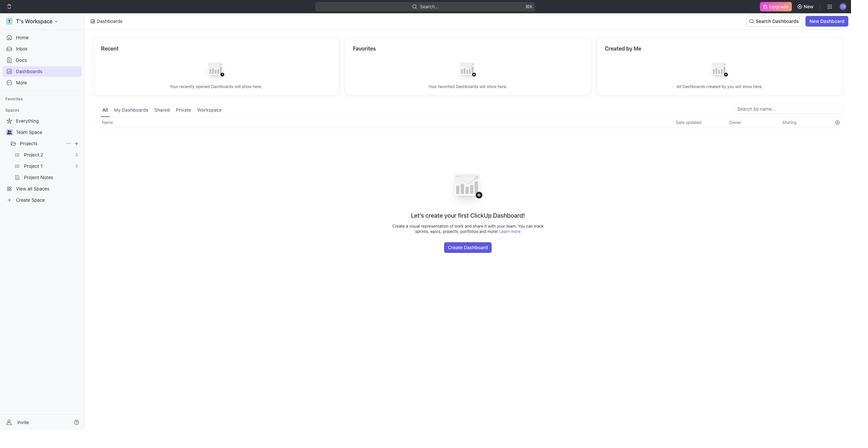 Task type: locate. For each thing, give the bounding box(es) containing it.
let's create your first clickup dashboard!
[[411, 212, 525, 219]]

view
[[16, 186, 26, 192]]

workspace
[[25, 18, 53, 24], [197, 107, 222, 113]]

1 vertical spatial space
[[32, 197, 45, 203]]

more button
[[3, 78, 82, 88]]

create
[[426, 212, 443, 219]]

1 horizontal spatial all
[[677, 84, 682, 89]]

your
[[445, 212, 457, 219], [497, 224, 506, 229]]

1 horizontal spatial your
[[497, 224, 506, 229]]

your up learn
[[497, 224, 506, 229]]

dashboards right my
[[122, 107, 148, 113]]

t's workspace, , element
[[6, 18, 13, 25]]

1 project from the top
[[24, 152, 39, 158]]

1 horizontal spatial spaces
[[34, 186, 49, 192]]

and up portfolios
[[465, 224, 472, 229]]

your for favorites
[[429, 84, 437, 89]]

3 will from the left
[[736, 84, 742, 89]]

row containing name
[[93, 117, 844, 128]]

new button
[[795, 1, 818, 12]]

view all spaces link
[[3, 184, 81, 194]]

3 up project notes link
[[75, 164, 78, 169]]

work
[[455, 224, 464, 229]]

workspace up home "link"
[[25, 18, 53, 24]]

0 vertical spatial your
[[445, 212, 457, 219]]

tree
[[3, 116, 82, 206]]

project notes
[[24, 175, 53, 180]]

my dashboards
[[114, 107, 148, 113]]

create for create a visual representation of work and share it with your team. you can track sprints, epics, projects, portfolios and more!
[[393, 224, 405, 229]]

0 horizontal spatial here.
[[253, 84, 262, 89]]

visual
[[410, 224, 420, 229]]

team
[[16, 129, 28, 135]]

0 vertical spatial and
[[465, 224, 472, 229]]

space down everything link
[[29, 129, 42, 135]]

date updated
[[676, 120, 702, 125]]

1 horizontal spatial favorites
[[353, 46, 376, 52]]

0 horizontal spatial your
[[170, 84, 178, 89]]

1 horizontal spatial show
[[487, 84, 497, 89]]

no data image
[[447, 165, 489, 212]]

search dashboards
[[756, 18, 799, 24]]

0 vertical spatial new
[[804, 4, 814, 9]]

2 your from the left
[[429, 84, 437, 89]]

dashboard down the 'tb' dropdown button
[[821, 18, 845, 24]]

0 vertical spatial 3
[[75, 152, 78, 157]]

dashboards
[[97, 18, 123, 24], [773, 18, 799, 24], [16, 69, 42, 74], [211, 84, 234, 89], [456, 84, 479, 89], [683, 84, 706, 89], [122, 107, 148, 113]]

new up new dashboard
[[804, 4, 814, 9]]

more
[[16, 80, 27, 85]]

1 vertical spatial your
[[497, 224, 506, 229]]

let's
[[411, 212, 424, 219]]

0 horizontal spatial your
[[445, 212, 457, 219]]

1 horizontal spatial dashboard
[[821, 18, 845, 24]]

let's create your first clickup dashboard! table
[[93, 117, 844, 253]]

space down view all spaces link
[[32, 197, 45, 203]]

create space
[[16, 197, 45, 203]]

new inside button
[[810, 18, 820, 24]]

my dashboards button
[[112, 104, 150, 117]]

create for create space
[[16, 197, 30, 203]]

0 vertical spatial space
[[29, 129, 42, 135]]

project left 2
[[24, 152, 39, 158]]

by left me
[[627, 46, 633, 52]]

3 right project 2 link at the left top
[[75, 152, 78, 157]]

your inside create a visual representation of work and share it with your team. you can track sprints, epics, projects, portfolios and more!
[[497, 224, 506, 229]]

0 horizontal spatial and
[[465, 224, 472, 229]]

create dashboard button
[[444, 242, 492, 253]]

2 horizontal spatial here.
[[754, 84, 763, 89]]

upgrade link
[[761, 2, 792, 11]]

dashboard inside button
[[464, 245, 488, 250]]

new for new dashboard
[[810, 18, 820, 24]]

dashboards up more
[[16, 69, 42, 74]]

your favorited dashboards will show here.
[[429, 84, 508, 89]]

2 horizontal spatial show
[[743, 84, 753, 89]]

1 horizontal spatial here.
[[498, 84, 508, 89]]

0 vertical spatial spaces
[[5, 108, 19, 113]]

dashboard inside button
[[821, 18, 845, 24]]

create
[[16, 197, 30, 203], [393, 224, 405, 229], [448, 245, 463, 250]]

invite
[[17, 420, 29, 425]]

0 horizontal spatial will
[[235, 84, 241, 89]]

dashboards inside "dashboards" link
[[16, 69, 42, 74]]

1 vertical spatial spaces
[[34, 186, 49, 192]]

dashboards down upgrade at the top of the page
[[773, 18, 799, 24]]

1 3 from the top
[[75, 152, 78, 157]]

1 vertical spatial 3
[[75, 164, 78, 169]]

0 horizontal spatial show
[[242, 84, 252, 89]]

1 vertical spatial and
[[480, 229, 487, 234]]

your left favorited at the top right of page
[[429, 84, 437, 89]]

date
[[676, 120, 685, 125]]

create down view
[[16, 197, 30, 203]]

0 horizontal spatial workspace
[[25, 18, 53, 24]]

1 horizontal spatial workspace
[[197, 107, 222, 113]]

1 vertical spatial dashboard
[[464, 245, 488, 250]]

created
[[707, 84, 721, 89]]

by left you
[[722, 84, 727, 89]]

all inside button
[[102, 107, 108, 113]]

your recently opened dashboards will show here.
[[170, 84, 262, 89]]

2 vertical spatial create
[[448, 245, 463, 250]]

dashboards left created
[[683, 84, 706, 89]]

create inside create a visual representation of work and share it with your team. you can track sprints, epics, projects, portfolios and more!
[[393, 224, 405, 229]]

1 vertical spatial new
[[810, 18, 820, 24]]

3 project from the top
[[24, 175, 39, 180]]

2 horizontal spatial will
[[736, 84, 742, 89]]

0 horizontal spatial favorites
[[5, 96, 23, 101]]

1 horizontal spatial your
[[429, 84, 437, 89]]

private button
[[174, 104, 193, 117]]

spaces down favorites button
[[5, 108, 19, 113]]

0 horizontal spatial dashboard
[[464, 245, 488, 250]]

dashboards up recent
[[97, 18, 123, 24]]

0 horizontal spatial create
[[16, 197, 30, 203]]

dashboard for new dashboard
[[821, 18, 845, 24]]

new
[[804, 4, 814, 9], [810, 18, 820, 24]]

created
[[605, 46, 625, 52]]

0 vertical spatial create
[[16, 197, 30, 203]]

1 your from the left
[[170, 84, 178, 89]]

show
[[242, 84, 252, 89], [487, 84, 497, 89], [743, 84, 753, 89]]

it
[[485, 224, 487, 229]]

tb button
[[838, 1, 849, 12]]

tree containing everything
[[3, 116, 82, 206]]

dashboards inside search dashboards button
[[773, 18, 799, 24]]

your up 'of'
[[445, 212, 457, 219]]

1 horizontal spatial create
[[393, 224, 405, 229]]

create left a
[[393, 224, 405, 229]]

2 horizontal spatial create
[[448, 245, 463, 250]]

1 vertical spatial favorites
[[5, 96, 23, 101]]

2 3 from the top
[[75, 164, 78, 169]]

workspace inside sidebar navigation
[[25, 18, 53, 24]]

1 vertical spatial by
[[722, 84, 727, 89]]

spaces
[[5, 108, 19, 113], [34, 186, 49, 192]]

1 vertical spatial create
[[393, 224, 405, 229]]

1 horizontal spatial will
[[480, 84, 486, 89]]

create inside button
[[448, 245, 463, 250]]

create down projects, at bottom right
[[448, 245, 463, 250]]

dashboard down portfolios
[[464, 245, 488, 250]]

0 vertical spatial dashboard
[[821, 18, 845, 24]]

1 vertical spatial all
[[102, 107, 108, 113]]

0 vertical spatial all
[[677, 84, 682, 89]]

project notes link
[[24, 172, 81, 183]]

0 horizontal spatial by
[[627, 46, 633, 52]]

new inside button
[[804, 4, 814, 9]]

⌘k
[[526, 4, 533, 9]]

1 will from the left
[[235, 84, 241, 89]]

3 for 1
[[75, 164, 78, 169]]

spaces up create space link
[[34, 186, 49, 192]]

will
[[235, 84, 241, 89], [480, 84, 486, 89], [736, 84, 742, 89]]

create dashboard
[[448, 245, 488, 250]]

your left recently
[[170, 84, 178, 89]]

favorites
[[353, 46, 376, 52], [5, 96, 23, 101]]

0 vertical spatial workspace
[[25, 18, 53, 24]]

favorites button
[[3, 95, 26, 103]]

1 vertical spatial workspace
[[197, 107, 222, 113]]

project up view all spaces
[[24, 175, 39, 180]]

create space link
[[3, 195, 81, 206]]

sharing
[[783, 120, 797, 125]]

all button
[[101, 104, 110, 117]]

search dashboards button
[[747, 16, 803, 27]]

2 project from the top
[[24, 163, 39, 169]]

row
[[93, 117, 844, 128]]

2 vertical spatial project
[[24, 175, 39, 180]]

clickup
[[471, 212, 492, 219]]

with
[[488, 224, 496, 229]]

0 horizontal spatial all
[[102, 107, 108, 113]]

your for recent
[[170, 84, 178, 89]]

upgrade
[[770, 4, 789, 9]]

1 here. from the left
[[253, 84, 262, 89]]

0 vertical spatial by
[[627, 46, 633, 52]]

project 2 link
[[24, 150, 73, 160]]

t
[[8, 19, 11, 24]]

inbox link
[[3, 44, 82, 54]]

project left 1
[[24, 163, 39, 169]]

tab list
[[101, 104, 223, 117]]

1 vertical spatial project
[[24, 163, 39, 169]]

shared button
[[153, 104, 172, 117]]

space
[[29, 129, 42, 135], [32, 197, 45, 203]]

all for all
[[102, 107, 108, 113]]

workspace down your recently opened dashboards will show here.
[[197, 107, 222, 113]]

t's
[[16, 18, 24, 24]]

by
[[627, 46, 633, 52], [722, 84, 727, 89]]

and down it
[[480, 229, 487, 234]]

3
[[75, 152, 78, 157], [75, 164, 78, 169]]

new down the new button
[[810, 18, 820, 24]]

create inside sidebar navigation
[[16, 197, 30, 203]]

0 vertical spatial project
[[24, 152, 39, 158]]

project
[[24, 152, 39, 158], [24, 163, 39, 169], [24, 175, 39, 180]]

1 horizontal spatial by
[[722, 84, 727, 89]]

dashboards right opened
[[211, 84, 234, 89]]



Task type: describe. For each thing, give the bounding box(es) containing it.
new for new
[[804, 4, 814, 9]]

sprints,
[[415, 229, 430, 234]]

all
[[28, 186, 32, 192]]

project 1
[[24, 163, 43, 169]]

notes
[[40, 175, 53, 180]]

everything
[[16, 118, 39, 124]]

2 here. from the left
[[498, 84, 508, 89]]

of
[[450, 224, 454, 229]]

owner
[[730, 120, 742, 125]]

2
[[40, 152, 43, 158]]

view all spaces
[[16, 186, 49, 192]]

project for project notes
[[24, 175, 39, 180]]

no favorited dashboards image
[[455, 57, 482, 84]]

new dashboard button
[[806, 16, 849, 27]]

dashboard!
[[493, 212, 525, 219]]

updated
[[686, 120, 702, 125]]

search
[[756, 18, 772, 24]]

everything link
[[3, 116, 81, 126]]

projects link
[[20, 138, 63, 149]]

let's create your first clickup dashboard! row
[[93, 165, 844, 253]]

team space
[[16, 129, 42, 135]]

project for project 2
[[24, 152, 39, 158]]

user group image
[[7, 130, 12, 134]]

workspace button
[[196, 104, 223, 117]]

shared
[[154, 107, 170, 113]]

no recent dashboards image
[[203, 57, 229, 84]]

workspace inside workspace button
[[197, 107, 222, 113]]

1 show from the left
[[242, 84, 252, 89]]

tb
[[841, 4, 846, 8]]

tree inside sidebar navigation
[[3, 116, 82, 206]]

3 here. from the left
[[754, 84, 763, 89]]

2 show from the left
[[487, 84, 497, 89]]

create for create dashboard
[[448, 245, 463, 250]]

dashboard for create dashboard
[[464, 245, 488, 250]]

projects,
[[443, 229, 459, 234]]

dashboards inside my dashboards button
[[122, 107, 148, 113]]

epics,
[[431, 229, 442, 234]]

home link
[[3, 32, 82, 43]]

portfolios
[[461, 229, 479, 234]]

first
[[458, 212, 469, 219]]

created by me
[[605, 46, 642, 52]]

all dashboards created by you will show here.
[[677, 84, 763, 89]]

3 for 2
[[75, 152, 78, 157]]

docs
[[16, 57, 27, 63]]

space for team space
[[29, 129, 42, 135]]

docs link
[[3, 55, 82, 66]]

project for project 1
[[24, 163, 39, 169]]

you
[[518, 224, 525, 229]]

1
[[40, 163, 43, 169]]

1 horizontal spatial and
[[480, 229, 487, 234]]

opened
[[196, 84, 210, 89]]

0 horizontal spatial spaces
[[5, 108, 19, 113]]

can
[[526, 224, 533, 229]]

tab list containing all
[[101, 104, 223, 117]]

dashboards link
[[3, 66, 82, 77]]

me
[[634, 46, 642, 52]]

learn more
[[500, 229, 521, 234]]

favorited
[[438, 84, 455, 89]]

new dashboard
[[810, 18, 845, 24]]

3 show from the left
[[743, 84, 753, 89]]

search...
[[420, 4, 439, 9]]

all for all dashboards created by you will show here.
[[677, 84, 682, 89]]

date updated button
[[672, 117, 706, 128]]

recent
[[101, 46, 119, 52]]

t's workspace
[[16, 18, 53, 24]]

team.
[[507, 224, 517, 229]]

dashboards right favorited at the top right of page
[[456, 84, 479, 89]]

create a visual representation of work and share it with your team. you can track sprints, epics, projects, portfolios and more!
[[393, 224, 544, 234]]

recently
[[179, 84, 195, 89]]

you
[[728, 84, 735, 89]]

team space link
[[16, 127, 81, 138]]

0 vertical spatial favorites
[[353, 46, 376, 52]]

sidebar navigation
[[0, 13, 86, 430]]

no created by me dashboards image
[[707, 57, 734, 84]]

projects
[[20, 141, 38, 146]]

learn more link
[[500, 229, 521, 234]]

a
[[406, 224, 408, 229]]

private
[[176, 107, 191, 113]]

favorites inside button
[[5, 96, 23, 101]]

2 will from the left
[[480, 84, 486, 89]]

my
[[114, 107, 121, 113]]

home
[[16, 35, 29, 40]]

name
[[102, 120, 113, 125]]

space for create space
[[32, 197, 45, 203]]

Search by name... text field
[[738, 104, 840, 114]]

more!
[[488, 229, 499, 234]]

project 1 link
[[24, 161, 73, 172]]

representation
[[421, 224, 449, 229]]

inbox
[[16, 46, 28, 52]]

project 2
[[24, 152, 43, 158]]

more
[[511, 229, 521, 234]]

share
[[473, 224, 484, 229]]

track
[[534, 224, 544, 229]]

learn
[[500, 229, 510, 234]]



Task type: vqa. For each thing, say whether or not it's contained in the screenshot.
bottommost user group icon
no



